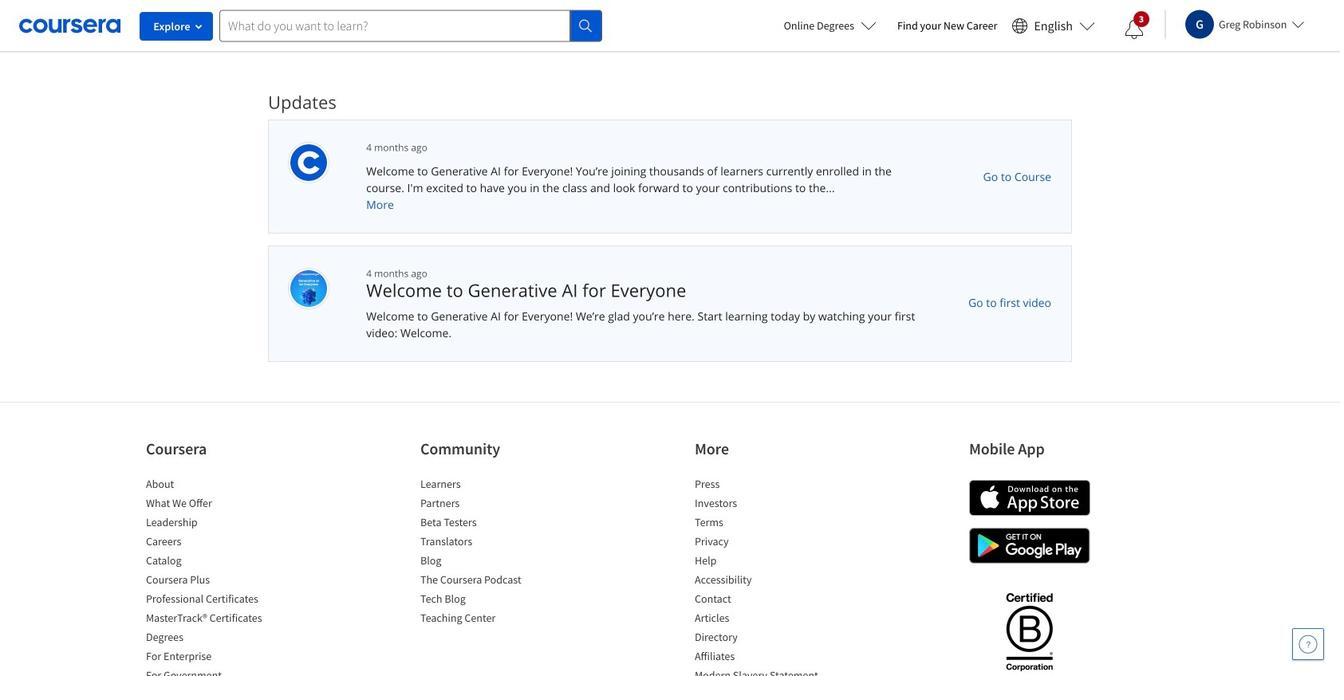 Task type: describe. For each thing, give the bounding box(es) containing it.
1 list from the left
[[146, 476, 282, 677]]

logo of certified b corporation image
[[997, 584, 1063, 677]]

2 list from the left
[[421, 476, 556, 630]]



Task type: vqa. For each thing, say whether or not it's contained in the screenshot.
LIST ITEM
yes



Task type: locate. For each thing, give the bounding box(es) containing it.
list item
[[146, 476, 282, 496], [421, 476, 556, 496], [695, 476, 831, 496], [146, 496, 282, 515], [421, 496, 556, 515], [695, 496, 831, 515], [146, 515, 282, 534], [421, 515, 556, 534], [695, 515, 831, 534], [146, 534, 282, 553], [421, 534, 556, 553], [695, 534, 831, 553], [146, 553, 282, 572], [421, 553, 556, 572], [695, 553, 831, 572], [146, 572, 282, 591], [421, 572, 556, 591], [695, 572, 831, 591], [146, 591, 282, 610], [421, 591, 556, 610], [695, 591, 831, 610], [146, 610, 282, 630], [421, 610, 556, 630], [695, 610, 831, 630], [146, 630, 282, 649], [695, 630, 831, 649], [146, 649, 282, 668], [695, 649, 831, 668], [146, 668, 282, 677], [695, 668, 831, 677]]

None search field
[[219, 10, 602, 42]]

help center image
[[1299, 635, 1318, 654]]

get it on google play image
[[970, 528, 1091, 564]]

1 horizontal spatial list
[[421, 476, 556, 630]]

download on the app store image
[[970, 480, 1091, 516]]

2 horizontal spatial list
[[695, 476, 831, 677]]

coursera image
[[19, 13, 120, 39]]

3 list from the left
[[695, 476, 831, 677]]

0 horizontal spatial list
[[146, 476, 282, 677]]

list
[[146, 476, 282, 677], [421, 476, 556, 630], [695, 476, 831, 677]]

What do you want to learn? text field
[[219, 10, 571, 42]]



